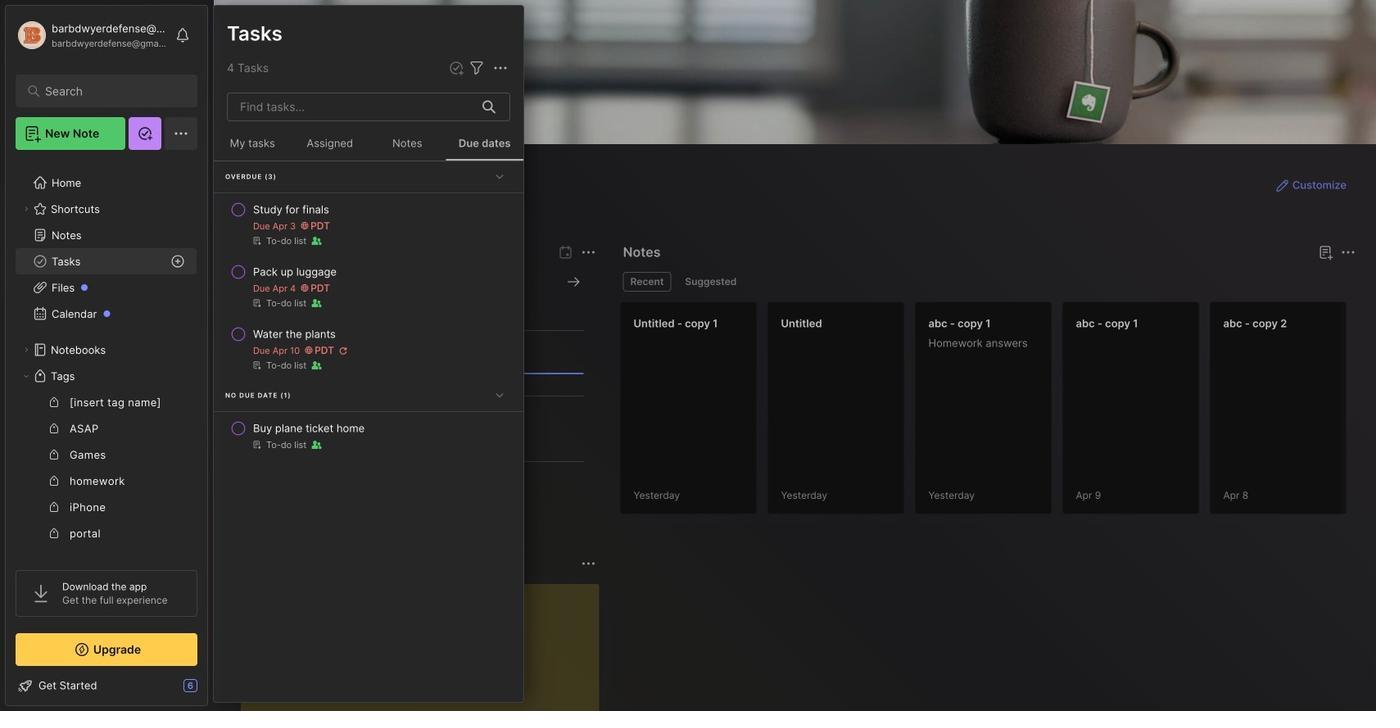 Task type: locate. For each thing, give the bounding box(es) containing it.
Search text field
[[45, 84, 176, 99]]

row group
[[214, 161, 524, 460], [620, 302, 1377, 524]]

1 horizontal spatial tab
[[678, 272, 744, 292]]

None search field
[[45, 81, 176, 101]]

1 horizontal spatial row group
[[620, 302, 1377, 524]]

expand notebooks image
[[21, 345, 31, 355]]

click to collapse image
[[207, 681, 219, 701]]

1 row from the top
[[220, 195, 517, 254]]

main element
[[0, 0, 213, 711]]

Filter tasks field
[[467, 58, 487, 78]]

tree inside 'main' element
[[6, 160, 207, 711]]

row
[[220, 195, 517, 254], [220, 257, 517, 316], [220, 320, 517, 379], [220, 414, 517, 458]]

tree
[[6, 160, 207, 711]]

water the plants 3 cell
[[253, 326, 336, 343]]

2 row from the top
[[220, 257, 517, 316]]

none search field inside 'main' element
[[45, 81, 176, 101]]

group inside 'main' element
[[16, 389, 197, 651]]

4 row from the top
[[220, 414, 517, 458]]

0 horizontal spatial tab
[[623, 272, 671, 292]]

filter tasks image
[[467, 58, 487, 78]]

1 tab from the left
[[623, 272, 671, 292]]

study for finals 1 cell
[[253, 202, 329, 218]]

3 row from the top
[[220, 320, 517, 379]]

new task image
[[448, 60, 465, 76]]

more actions and view options image
[[491, 58, 510, 78]]

tab list
[[623, 272, 1354, 292]]

0 horizontal spatial row group
[[214, 161, 524, 460]]

group
[[16, 389, 197, 651]]

Start writing… text field
[[254, 584, 599, 711]]

tab
[[623, 272, 671, 292], [678, 272, 744, 292]]

Find tasks… text field
[[230, 93, 473, 120]]

expand tags image
[[21, 371, 31, 381]]



Task type: describe. For each thing, give the bounding box(es) containing it.
Account field
[[16, 19, 167, 52]]

collapse overdue image
[[492, 168, 508, 184]]

Help and Learning task checklist field
[[6, 673, 207, 699]]

buy plane ticket home 5 cell
[[253, 420, 365, 437]]

pack up luggage 2 cell
[[253, 264, 337, 280]]

2 tab from the left
[[678, 272, 744, 292]]

More actions and view options field
[[487, 58, 510, 78]]

collapse noduedate image
[[492, 387, 508, 403]]



Task type: vqa. For each thing, say whether or not it's contained in the screenshot.
the left row group
yes



